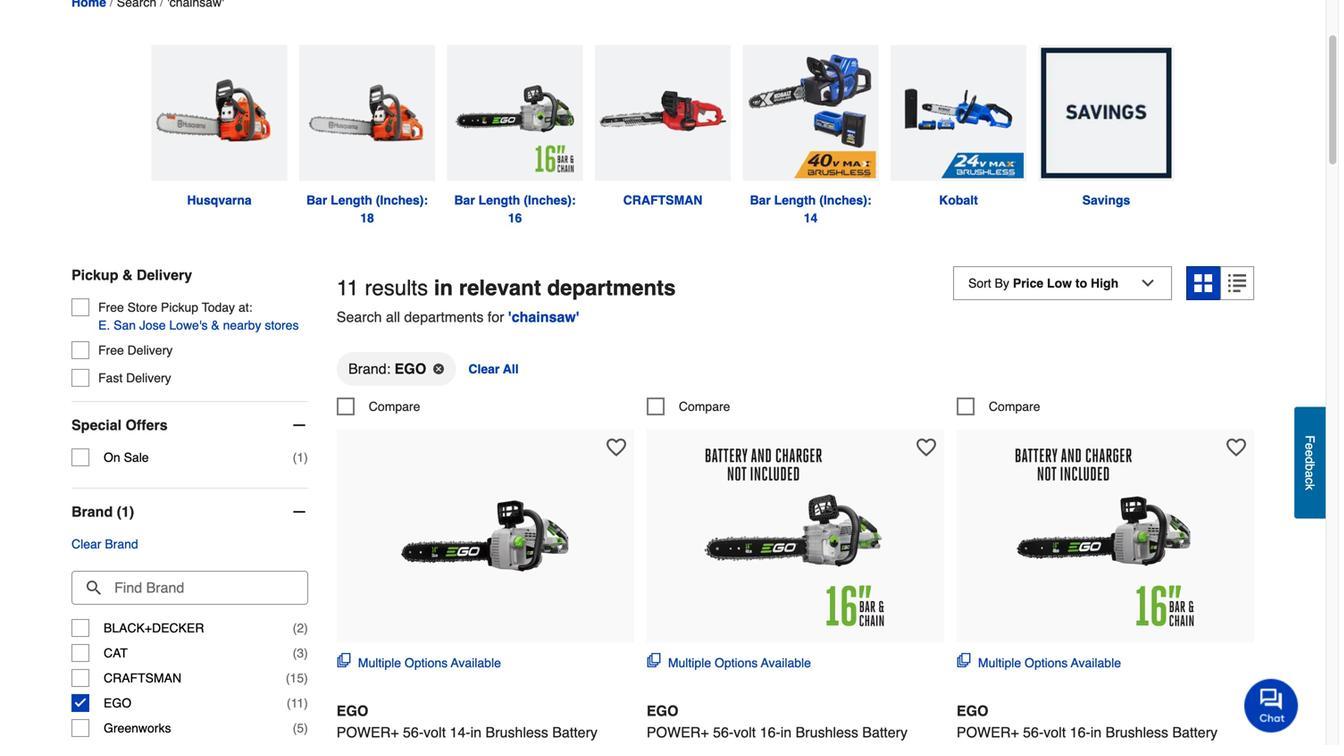 Task type: vqa. For each thing, say whether or not it's contained in the screenshot.
56- inside the EGO POWER+ 56-VOLT 14-IN BRUSHLESS BATTERY
yes



Task type: locate. For each thing, give the bounding box(es) containing it.
2 horizontal spatial 56-
[[1023, 724, 1044, 741]]

(inches):
[[376, 193, 428, 207], [524, 193, 576, 207], [820, 193, 872, 207]]

lowe's
[[169, 318, 208, 332]]

1 horizontal spatial bar
[[454, 193, 475, 207]]

bar inside bar length (inches): 18
[[306, 193, 327, 207]]

2 (inches): from the left
[[524, 193, 576, 207]]

11 up search
[[337, 276, 359, 300]]

3 bar from the left
[[750, 193, 771, 207]]

brand down (1)
[[105, 537, 138, 551]]

chainsaw image inside bar length (inches): 18 link
[[299, 45, 435, 181]]

bar for bar length (inches): 18
[[306, 193, 327, 207]]

4 ) from the top
[[304, 671, 308, 685]]

black+decker
[[104, 621, 204, 635]]

) down ( 11 )
[[304, 721, 308, 735]]

2 vertical spatial delivery
[[126, 371, 171, 385]]

craftsman inside craftsman link
[[623, 193, 703, 207]]

1 vertical spatial brand
[[105, 537, 138, 551]]

2 horizontal spatial brushless
[[1106, 724, 1169, 741]]

departments up chainsaw at the top left of page
[[547, 276, 676, 300]]

( down 15
[[287, 696, 291, 710]]

0 horizontal spatial options
[[405, 656, 448, 670]]

chainsaw image
[[151, 45, 287, 181], [299, 45, 435, 181], [447, 45, 583, 181], [595, 45, 731, 181], [743, 45, 879, 181], [891, 45, 1027, 181]]

15
[[290, 671, 304, 685]]

delivery up free store pickup today at:
[[137, 267, 192, 283]]

2 horizontal spatial compare
[[989, 399, 1040, 414]]

0 horizontal spatial '
[[508, 309, 512, 325]]

) up ( 5 )
[[304, 696, 308, 710]]

all
[[386, 309, 400, 325]]

free up 'e.'
[[98, 300, 124, 315]]

ego inside list box
[[395, 360, 426, 377]]

chainsaw image inside bar length (inches): 16 link
[[447, 45, 583, 181]]

length inside bar length (inches): 16
[[479, 193, 520, 207]]

chainsaw image for bar length (inches): 14
[[743, 45, 879, 181]]

2 56- from the left
[[713, 724, 734, 741]]

0 horizontal spatial ego power+ 56-volt 16-in brushless battery
[[647, 703, 936, 745]]

clear
[[468, 362, 500, 376], [71, 537, 101, 551]]

compare inside 5000885881 element
[[989, 399, 1040, 414]]

1 horizontal spatial clear
[[468, 362, 500, 376]]

2 horizontal spatial length
[[774, 193, 816, 207]]

0 horizontal spatial compare
[[369, 399, 420, 414]]

(inches): for 18
[[376, 193, 428, 207]]

1 horizontal spatial length
[[479, 193, 520, 207]]

1 length from the left
[[331, 193, 372, 207]]

1 horizontal spatial departments
[[547, 276, 676, 300]]

battery inside the ego power+ 56-volt 14-in brushless battery
[[552, 724, 598, 741]]

) down ( 2 ) at the left of page
[[304, 646, 308, 660]]

1 ego power+ 56-volt 16-in brushless battery from the left
[[647, 703, 936, 745]]

clear brand button
[[71, 535, 138, 553]]

( 3 )
[[293, 646, 308, 660]]

available
[[451, 656, 501, 670], [761, 656, 811, 670], [1071, 656, 1121, 670]]

56- inside the ego power+ 56-volt 14-in brushless battery
[[403, 724, 424, 741]]

0 vertical spatial pickup
[[71, 267, 118, 283]]

3 brushless from the left
[[1106, 724, 1169, 741]]

0 horizontal spatial available
[[451, 656, 501, 670]]

multiple options available link
[[337, 653, 501, 672], [647, 653, 811, 672], [957, 653, 1121, 672]]

0 vertical spatial craftsman
[[623, 193, 703, 207]]

delivery down free delivery
[[126, 371, 171, 385]]

1 bar from the left
[[306, 193, 327, 207]]

2 horizontal spatial bar
[[750, 193, 771, 207]]

clear left all
[[468, 362, 500, 376]]

5 ) from the top
[[304, 696, 308, 710]]

1 volt from the left
[[424, 724, 446, 741]]

3 ) from the top
[[304, 646, 308, 660]]

e
[[1303, 443, 1317, 450], [1303, 450, 1317, 457]]

2 horizontal spatial multiple options available link
[[957, 653, 1121, 672]]

1 battery from the left
[[552, 724, 598, 741]]

2 available from the left
[[761, 656, 811, 670]]

(inches): inside "bar length (inches): 14"
[[820, 193, 872, 207]]

)
[[304, 450, 308, 465], [304, 621, 308, 635], [304, 646, 308, 660], [304, 671, 308, 685], [304, 696, 308, 710], [304, 721, 308, 735]]

1 horizontal spatial (inches):
[[524, 193, 576, 207]]

3 volt from the left
[[1044, 724, 1066, 741]]

1 16- from the left
[[760, 724, 781, 741]]

2 multiple options available from the left
[[668, 656, 811, 670]]

0 horizontal spatial multiple options available
[[358, 656, 501, 670]]

compare for 5000885881 element
[[989, 399, 1040, 414]]

e up the d on the right of the page
[[1303, 443, 1317, 450]]

1 horizontal spatial available
[[761, 656, 811, 670]]

2 compare from the left
[[679, 399, 730, 414]]

2 horizontal spatial power+
[[957, 724, 1019, 741]]

heart outline image
[[607, 438, 626, 457], [917, 438, 936, 457], [1227, 438, 1246, 457]]

14
[[804, 211, 818, 225]]

1 multiple options available from the left
[[358, 656, 501, 670]]

2 e from the top
[[1303, 450, 1317, 457]]

options
[[405, 656, 448, 670], [715, 656, 758, 670], [1025, 656, 1068, 670]]

delivery for free delivery
[[127, 343, 173, 357]]

) for ( 5 )
[[304, 721, 308, 735]]

chainsaw image inside kobalt "link"
[[891, 45, 1027, 181]]

clear inside "button"
[[71, 537, 101, 551]]

chainsaw image inside craftsman link
[[595, 45, 731, 181]]

1 (inches): from the left
[[376, 193, 428, 207]]

special offers button
[[71, 402, 308, 449]]

departments
[[547, 276, 676, 300], [404, 309, 484, 325]]

compare
[[369, 399, 420, 414], [679, 399, 730, 414], [989, 399, 1040, 414]]

3 multiple options available link from the left
[[957, 653, 1121, 672]]

3 available from the left
[[1071, 656, 1121, 670]]

( 1 )
[[293, 450, 308, 465]]

1 horizontal spatial pickup
[[161, 300, 198, 315]]

compare inside 5013103739 element
[[679, 399, 730, 414]]

1 multiple options available link from the left
[[337, 653, 501, 672]]

1 horizontal spatial &
[[211, 318, 220, 332]]

clear inside button
[[468, 362, 500, 376]]

0 horizontal spatial battery
[[552, 724, 598, 741]]

) down ( 3 )
[[304, 671, 308, 685]]

2 ) from the top
[[304, 621, 308, 635]]

0 horizontal spatial 11
[[291, 696, 304, 710]]

5000885881 element
[[957, 398, 1040, 415]]

2 horizontal spatial battery
[[1173, 724, 1218, 741]]

bar for bar length (inches): 16
[[454, 193, 475, 207]]

0 horizontal spatial bar
[[306, 193, 327, 207]]

0 vertical spatial departments
[[547, 276, 676, 300]]

clear brand
[[71, 537, 138, 551]]

b
[[1303, 464, 1317, 471]]

0 vertical spatial 11
[[337, 276, 359, 300]]

& down today on the left
[[211, 318, 220, 332]]

1 horizontal spatial multiple options available
[[668, 656, 811, 670]]

1 horizontal spatial volt
[[734, 724, 756, 741]]

0 horizontal spatial power+
[[337, 724, 399, 741]]

1 horizontal spatial heart outline image
[[917, 438, 936, 457]]

length up 14
[[774, 193, 816, 207]]

0 horizontal spatial multiple
[[358, 656, 401, 670]]

brand left (1)
[[71, 504, 113, 520]]

2 options from the left
[[715, 656, 758, 670]]

brand inside "button"
[[105, 537, 138, 551]]

f e e d b a c k button
[[1295, 407, 1326, 519]]

0 horizontal spatial (inches):
[[376, 193, 428, 207]]

3 chainsaw image from the left
[[447, 45, 583, 181]]

0 horizontal spatial length
[[331, 193, 372, 207]]

length for 14
[[774, 193, 816, 207]]

k
[[1303, 484, 1317, 490]]

1 horizontal spatial 11
[[337, 276, 359, 300]]

1 vertical spatial clear
[[71, 537, 101, 551]]

bar
[[306, 193, 327, 207], [454, 193, 475, 207], [750, 193, 771, 207]]

2 power+ from the left
[[647, 724, 709, 741]]

available for third multiple options available 'link'
[[1071, 656, 1121, 670]]

56-
[[403, 724, 424, 741], [713, 724, 734, 741], [1023, 724, 1044, 741]]

2 length from the left
[[479, 193, 520, 207]]

4 chainsaw image from the left
[[595, 45, 731, 181]]

brushless inside the ego power+ 56-volt 14-in brushless battery
[[486, 724, 548, 741]]

brand (1)
[[71, 504, 134, 520]]

1 vertical spatial pickup
[[161, 300, 198, 315]]

0 vertical spatial free
[[98, 300, 124, 315]]

1 horizontal spatial brushless
[[796, 724, 859, 741]]

multiple options available
[[358, 656, 501, 670], [668, 656, 811, 670], [978, 656, 1121, 670]]

offers
[[126, 417, 168, 433]]

chainsaw element
[[167, 0, 224, 9]]

0 horizontal spatial brushless
[[486, 724, 548, 741]]

compare inside 1003130748 element
[[369, 399, 420, 414]]

search element
[[117, 0, 156, 9]]

16-
[[760, 724, 781, 741], [1070, 724, 1091, 741]]

1 vertical spatial delivery
[[127, 343, 173, 357]]

1 compare from the left
[[369, 399, 420, 414]]

1 horizontal spatial '
[[576, 309, 579, 325]]

free
[[98, 300, 124, 315], [98, 343, 124, 357]]

brushless
[[486, 724, 548, 741], [796, 724, 859, 741], [1106, 724, 1169, 741]]

( up '( 15 )'
[[293, 646, 297, 660]]

6 ) from the top
[[304, 721, 308, 735]]

0 horizontal spatial departments
[[404, 309, 484, 325]]

(
[[293, 450, 297, 465], [293, 621, 297, 635], [293, 646, 297, 660], [286, 671, 290, 685], [287, 696, 291, 710], [293, 721, 297, 735]]

pickup up 'e.'
[[71, 267, 118, 283]]

1 horizontal spatial ego power+ 56-volt 16-in brushless battery
[[957, 703, 1246, 745]]

1 horizontal spatial power+
[[647, 724, 709, 741]]

3 options from the left
[[1025, 656, 1068, 670]]

volt
[[424, 724, 446, 741], [734, 724, 756, 741], [1044, 724, 1066, 741]]

volt inside the ego power+ 56-volt 14-in brushless battery
[[424, 724, 446, 741]]

0 horizontal spatial heart outline image
[[607, 438, 626, 457]]

in
[[434, 276, 453, 300], [471, 724, 482, 741], [781, 724, 792, 741], [1091, 724, 1102, 741]]

( 11 )
[[287, 696, 308, 710]]

1 horizontal spatial 16-
[[1070, 724, 1091, 741]]

( down minus image
[[293, 450, 297, 465]]

11 down 15
[[291, 696, 304, 710]]

0 vertical spatial &
[[122, 267, 133, 283]]

2 free from the top
[[98, 343, 124, 357]]

0 horizontal spatial volt
[[424, 724, 446, 741]]

1 horizontal spatial craftsman
[[623, 193, 703, 207]]

1 horizontal spatial compare
[[679, 399, 730, 414]]

2 chainsaw image from the left
[[299, 45, 435, 181]]

3 length from the left
[[774, 193, 816, 207]]

savings image
[[1039, 45, 1175, 181]]

pickup up lowe's
[[161, 300, 198, 315]]

craftsman
[[623, 193, 703, 207], [104, 671, 181, 685]]

minus image
[[290, 416, 308, 434]]

0 horizontal spatial 16-
[[760, 724, 781, 741]]

e.
[[98, 318, 110, 332]]

d
[[1303, 457, 1317, 464]]

( up ( 11 )
[[286, 671, 290, 685]]

2 ego power+ 56-volt 16-in brushless battery from the left
[[957, 703, 1246, 745]]

1 available from the left
[[451, 656, 501, 670]]

free down 'e.'
[[98, 343, 124, 357]]

close circle filled image
[[433, 364, 444, 374]]

relevant
[[459, 276, 541, 300]]

departments right the all in the top left of the page
[[404, 309, 484, 325]]

pickup
[[71, 267, 118, 283], [161, 300, 198, 315]]

special offers
[[71, 417, 168, 433]]

2 horizontal spatial heart outline image
[[1227, 438, 1246, 457]]

1 brushless from the left
[[486, 724, 548, 741]]

'
[[508, 309, 512, 325], [576, 309, 579, 325]]

bar inside "bar length (inches): 14"
[[750, 193, 771, 207]]

0 horizontal spatial clear
[[71, 537, 101, 551]]

( down ( 11 )
[[293, 721, 297, 735]]

3 compare from the left
[[989, 399, 1040, 414]]

1 vertical spatial craftsman
[[104, 671, 181, 685]]

2 horizontal spatial multiple options available
[[978, 656, 1121, 670]]

on
[[104, 450, 120, 465]]

chainsaw image inside husqvarna link
[[151, 45, 287, 181]]

( up ( 3 )
[[293, 621, 297, 635]]

0 horizontal spatial multiple options available link
[[337, 653, 501, 672]]

1 horizontal spatial 56-
[[713, 724, 734, 741]]

e. san jose lowe's & nearby stores button
[[98, 316, 299, 334]]

0 vertical spatial clear
[[468, 362, 500, 376]]

delivery
[[137, 267, 192, 283], [127, 343, 173, 357], [126, 371, 171, 385]]

0 horizontal spatial craftsman
[[104, 671, 181, 685]]

0 horizontal spatial 56-
[[403, 724, 424, 741]]

(inches): inside bar length (inches): 16
[[524, 193, 576, 207]]

chainsaw image inside bar length (inches): 14 link
[[743, 45, 879, 181]]

brand
[[71, 504, 113, 520], [105, 537, 138, 551]]

chainsaw image for craftsman
[[595, 45, 731, 181]]

search
[[337, 309, 382, 325]]

2 horizontal spatial options
[[1025, 656, 1068, 670]]

minus image
[[290, 503, 308, 521]]

( for 2
[[293, 621, 297, 635]]

3 (inches): from the left
[[820, 193, 872, 207]]

battery
[[552, 724, 598, 741], [862, 724, 908, 741], [1173, 724, 1218, 741]]

on sale
[[104, 450, 149, 465]]

6 chainsaw image from the left
[[891, 45, 1027, 181]]

1 56- from the left
[[403, 724, 424, 741]]

2 horizontal spatial available
[[1071, 656, 1121, 670]]

1 multiple from the left
[[358, 656, 401, 670]]

1 horizontal spatial multiple options available link
[[647, 653, 811, 672]]

1 power+ from the left
[[337, 724, 399, 741]]

2 horizontal spatial volt
[[1044, 724, 1066, 741]]

e up "b"
[[1303, 450, 1317, 457]]

&
[[122, 267, 133, 283], [211, 318, 220, 332]]

1 ' from the left
[[508, 309, 512, 325]]

) up ( 3 )
[[304, 621, 308, 635]]

(inches): inside bar length (inches): 18
[[376, 193, 428, 207]]

14-
[[450, 724, 471, 741]]

list box
[[337, 351, 1254, 398]]

bar for bar length (inches): 14
[[750, 193, 771, 207]]

1 free from the top
[[98, 300, 124, 315]]

power+
[[337, 724, 399, 741], [647, 724, 709, 741], [957, 724, 1019, 741]]

1 vertical spatial &
[[211, 318, 220, 332]]

brand:
[[348, 360, 391, 377]]

bar inside bar length (inches): 16
[[454, 193, 475, 207]]

1 vertical spatial free
[[98, 343, 124, 357]]

3 power+ from the left
[[957, 724, 1019, 741]]

multiple
[[358, 656, 401, 670], [668, 656, 711, 670], [978, 656, 1021, 670]]

clear down brand (1)
[[71, 537, 101, 551]]

length inside "bar length (inches): 14"
[[774, 193, 816, 207]]

power+ inside the ego power+ 56-volt 14-in brushless battery
[[337, 724, 399, 741]]

delivery down jose
[[127, 343, 173, 357]]

2 horizontal spatial (inches):
[[820, 193, 872, 207]]

2 bar from the left
[[454, 193, 475, 207]]

& up 'store'
[[122, 267, 133, 283]]

2 horizontal spatial multiple
[[978, 656, 1021, 670]]

cat
[[104, 646, 128, 660]]

( for 3
[[293, 646, 297, 660]]

length up 18
[[331, 193, 372, 207]]

1 horizontal spatial options
[[715, 656, 758, 670]]

5 chainsaw image from the left
[[743, 45, 879, 181]]

1 horizontal spatial multiple
[[668, 656, 711, 670]]

1 chainsaw image from the left
[[151, 45, 287, 181]]

e. san jose lowe's & nearby stores
[[98, 318, 299, 332]]

ego power+ 56-volt 16-in brushless battery
[[647, 703, 936, 745], [957, 703, 1246, 745]]

length inside bar length (inches): 18
[[331, 193, 372, 207]]

) down minus image
[[304, 450, 308, 465]]

length up 16
[[479, 193, 520, 207]]

bar length (inches): 18 link
[[293, 45, 441, 227]]

1 horizontal spatial battery
[[862, 724, 908, 741]]

chainsaw image for husqvarna
[[151, 45, 287, 181]]

list view image
[[1229, 274, 1246, 292]]

bar length (inches): 14 link
[[737, 45, 885, 227]]

11 inside the 11 results in relevant departments search all departments for ' chainsaw '
[[337, 276, 359, 300]]

2 multiple from the left
[[668, 656, 711, 670]]

1 ) from the top
[[304, 450, 308, 465]]

length for 18
[[331, 193, 372, 207]]



Task type: describe. For each thing, give the bounding box(es) containing it.
all
[[503, 362, 519, 376]]

chainsaw image for bar length (inches): 16
[[447, 45, 583, 181]]

jose
[[139, 318, 166, 332]]

) for ( 15 )
[[304, 671, 308, 685]]

ego power+ 56-volt 14-in brushless battery
[[337, 703, 626, 745]]

pickup & delivery
[[71, 267, 192, 283]]

2 16- from the left
[[1070, 724, 1091, 741]]

0 vertical spatial brand
[[71, 504, 113, 520]]

bar length (inches): 18
[[306, 193, 432, 225]]

store
[[127, 300, 157, 315]]

3 56- from the left
[[1023, 724, 1044, 741]]

3
[[297, 646, 304, 660]]

3 battery from the left
[[1173, 724, 1218, 741]]

1 heart outline image from the left
[[607, 438, 626, 457]]

results
[[365, 276, 428, 300]]

5
[[297, 721, 304, 735]]

free delivery
[[98, 343, 173, 357]]

available for 1st multiple options available 'link' from the left
[[451, 656, 501, 670]]

) for ( 3 )
[[304, 646, 308, 660]]

compare for 1003130748 element
[[369, 399, 420, 414]]

(inches): for 16
[[524, 193, 576, 207]]

special
[[71, 417, 122, 433]]

compare for 5013103739 element
[[679, 399, 730, 414]]

at:
[[239, 300, 252, 315]]

bar length (inches): 16
[[454, 193, 579, 225]]

clear all
[[468, 362, 519, 376]]

clear for clear all
[[468, 362, 500, 376]]

greenworks
[[104, 721, 171, 735]]

( 2 )
[[293, 621, 308, 635]]

( for 5
[[293, 721, 297, 735]]

2 ' from the left
[[576, 309, 579, 325]]

a
[[1303, 471, 1317, 478]]

1
[[297, 450, 304, 465]]

( 15 )
[[286, 671, 308, 685]]

2 multiple options available link from the left
[[647, 653, 811, 672]]

16
[[508, 211, 522, 225]]

savings
[[1083, 193, 1131, 207]]

1 vertical spatial departments
[[404, 309, 484, 325]]

11 results in relevant departments search all departments for ' chainsaw '
[[337, 276, 676, 325]]

f e e d b a c k
[[1303, 435, 1317, 490]]

1 options from the left
[[405, 656, 448, 670]]

c
[[1303, 478, 1317, 484]]

list box containing brand:
[[337, 351, 1254, 398]]

& inside button
[[211, 318, 220, 332]]

available for second multiple options available 'link'
[[761, 656, 811, 670]]

kobalt link
[[885, 45, 1033, 209]]

bar length (inches): 16 link
[[441, 45, 589, 227]]

bar length (inches): 14
[[750, 193, 875, 225]]

grid view image
[[1195, 274, 1212, 292]]

craftsman link
[[589, 45, 737, 209]]

kobalt
[[939, 193, 978, 207]]

stores
[[265, 318, 299, 332]]

nearby
[[223, 318, 261, 332]]

free for free delivery
[[98, 343, 124, 357]]

( for 1
[[293, 450, 297, 465]]

free for free store pickup today at:
[[98, 300, 124, 315]]

) for ( 11 )
[[304, 696, 308, 710]]

fast
[[98, 371, 123, 385]]

3 multiple from the left
[[978, 656, 1021, 670]]

2 brushless from the left
[[796, 724, 859, 741]]

free store pickup today at:
[[98, 300, 252, 315]]

2
[[297, 621, 304, 635]]

fast delivery
[[98, 371, 171, 385]]

1 e from the top
[[1303, 443, 1317, 450]]

chainsaw
[[512, 309, 576, 325]]

) for ( 2 )
[[304, 621, 308, 635]]

0 vertical spatial delivery
[[137, 267, 192, 283]]

sale
[[124, 450, 149, 465]]

savings link
[[1033, 45, 1181, 209]]

(1)
[[117, 504, 134, 520]]

delivery for fast delivery
[[126, 371, 171, 385]]

length for 16
[[479, 193, 520, 207]]

( 5 )
[[293, 721, 308, 735]]

( for 11
[[287, 696, 291, 710]]

0 horizontal spatial pickup
[[71, 267, 118, 283]]

f
[[1303, 435, 1317, 443]]

brand: ego
[[348, 360, 426, 377]]

chat invite button image
[[1245, 678, 1299, 733]]

Find Brand text field
[[71, 571, 308, 605]]

2 volt from the left
[[734, 724, 756, 741]]

husqvarna
[[187, 193, 252, 207]]

3 heart outline image from the left
[[1227, 438, 1246, 457]]

0 horizontal spatial &
[[122, 267, 133, 283]]

in inside the ego power+ 56-volt 14-in brushless battery
[[471, 724, 482, 741]]

18
[[360, 211, 374, 225]]

) for ( 1 )
[[304, 450, 308, 465]]

2 heart outline image from the left
[[917, 438, 936, 457]]

husqvarna link
[[145, 45, 293, 209]]

ego inside the ego power+ 56-volt 14-in brushless battery
[[337, 703, 368, 719]]

chainsaw image for kobalt
[[891, 45, 1027, 181]]

clear all button
[[467, 351, 521, 387]]

1003130748 element
[[337, 398, 420, 415]]

chainsaw image for bar length (inches): 18
[[299, 45, 435, 181]]

5013103739 element
[[647, 398, 730, 415]]

for
[[488, 309, 504, 325]]

2 battery from the left
[[862, 724, 908, 741]]

san
[[114, 318, 136, 332]]

( for 15
[[286, 671, 290, 685]]

today
[[202, 300, 235, 315]]

in inside the 11 results in relevant departments search all departments for ' chainsaw '
[[434, 276, 453, 300]]

3 multiple options available from the left
[[978, 656, 1121, 670]]

(inches): for 14
[[820, 193, 872, 207]]

clear for clear brand
[[71, 537, 101, 551]]

1 vertical spatial 11
[[291, 696, 304, 710]]



